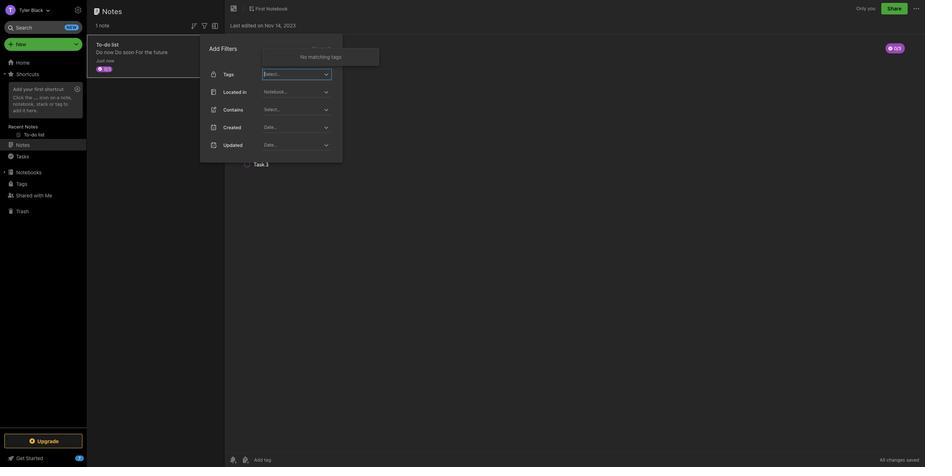 Task type: vqa. For each thing, say whether or not it's contained in the screenshot.
option
no



Task type: locate. For each thing, give the bounding box(es) containing it.
add left filters
[[209, 45, 220, 52]]

first
[[34, 86, 43, 92]]

0 horizontal spatial tags
[[16, 181, 27, 187]]

just
[[96, 58, 105, 63]]

tree
[[0, 57, 87, 428]]

1 vertical spatial add
[[13, 86, 22, 92]]

Contains field
[[263, 105, 331, 115]]

date… down date… field
[[264, 142, 277, 148]]

group containing add your first shortcut
[[0, 80, 86, 142]]

tags up shared
[[16, 181, 27, 187]]

tags
[[331, 54, 342, 60]]

tag
[[55, 101, 62, 107]]

2 date… from the top
[[264, 142, 277, 148]]

0 horizontal spatial the
[[25, 95, 32, 100]]

View options field
[[209, 21, 219, 30]]

share button
[[881, 3, 908, 14]]

do down to-
[[96, 49, 103, 55]]

now
[[104, 49, 114, 55], [106, 58, 114, 63]]

1 vertical spatial the
[[25, 95, 32, 100]]

More actions field
[[912, 3, 921, 14]]

nov
[[265, 22, 274, 28]]

date… inside field
[[264, 125, 277, 130]]

...
[[33, 95, 38, 100]]

the
[[145, 49, 152, 55], [25, 95, 32, 100]]

group inside 'tree'
[[0, 80, 86, 142]]

to-do list do now do soon for the future
[[96, 41, 168, 55]]

soon
[[123, 49, 134, 55]]

updated
[[223, 142, 243, 148]]

your
[[23, 86, 33, 92]]

new
[[16, 41, 26, 47]]

do down list
[[115, 49, 122, 55]]

add
[[209, 45, 220, 52], [13, 86, 22, 92]]

0 horizontal spatial do
[[96, 49, 103, 55]]

notes right recent
[[25, 124, 38, 130]]

on
[[258, 22, 263, 28], [50, 95, 56, 100]]

add up click
[[13, 86, 22, 92]]

date…
[[264, 125, 277, 130], [264, 142, 277, 148]]

no
[[300, 54, 307, 60]]

add for add your first shortcut
[[13, 86, 22, 92]]

 input text field
[[263, 87, 322, 97], [263, 105, 322, 115]]

located
[[223, 89, 241, 95]]

more actions image
[[912, 4, 921, 13]]

1 vertical spatial  input text field
[[263, 105, 322, 115]]

Sort options field
[[190, 21, 198, 30]]

now down do
[[104, 49, 114, 55]]

tags
[[223, 71, 234, 77], [16, 181, 27, 187]]

me
[[45, 192, 52, 199]]

matching
[[308, 54, 330, 60]]

 Date picker field
[[263, 122, 338, 133]]

click the ...
[[13, 95, 38, 100]]

first notebook
[[256, 6, 288, 11]]

1 horizontal spatial the
[[145, 49, 152, 55]]

group
[[0, 80, 86, 142]]

Tags field
[[263, 69, 331, 80]]

tooltip
[[175, 5, 214, 19]]

Help and Learning task checklist field
[[0, 453, 87, 465]]

add a reminder image
[[229, 456, 237, 465]]

recent
[[8, 124, 24, 130]]

1
[[95, 22, 98, 29]]

add inside group
[[13, 86, 22, 92]]

 Date picker field
[[263, 140, 338, 151]]

 input text field down located in field
[[263, 105, 322, 115]]

1 vertical spatial on
[[50, 95, 56, 100]]

0 horizontal spatial add
[[13, 86, 22, 92]]

new
[[67, 25, 77, 30]]

1 date… from the top
[[264, 125, 277, 130]]

1 horizontal spatial add
[[209, 45, 220, 52]]

the right for
[[145, 49, 152, 55]]

1 horizontal spatial do
[[115, 49, 122, 55]]

2  input text field from the top
[[263, 105, 322, 115]]

0 vertical spatial the
[[145, 49, 152, 55]]

clear
[[312, 45, 324, 52]]

date… inside  date picker field
[[264, 142, 277, 148]]

1 vertical spatial tags
[[16, 181, 27, 187]]

Add tag field
[[253, 457, 308, 464]]

last
[[230, 22, 240, 28]]

1  input text field from the top
[[263, 87, 322, 97]]

0 horizontal spatial on
[[50, 95, 56, 100]]

shortcuts
[[16, 71, 39, 77]]

7
[[78, 456, 81, 461]]

the left ...
[[25, 95, 32, 100]]

date… down contains field
[[264, 125, 277, 130]]

 input text field down  input text box
[[263, 87, 322, 97]]

all
[[325, 45, 331, 52]]

shared with me link
[[0, 190, 86, 201]]

on inside note window element
[[258, 22, 263, 28]]

tags inside button
[[16, 181, 27, 187]]

 input text field inside contains field
[[263, 105, 322, 115]]

1 horizontal spatial on
[[258, 22, 263, 28]]

1 vertical spatial date…
[[264, 142, 277, 148]]

0 vertical spatial  input text field
[[263, 87, 322, 97]]

0 vertical spatial notes
[[102, 7, 122, 16]]

0 vertical spatial add
[[209, 45, 220, 52]]

get started
[[16, 456, 43, 462]]

date… for created
[[264, 125, 277, 130]]

click
[[13, 95, 24, 100]]

14,
[[275, 22, 282, 28]]

notes up tasks
[[16, 142, 30, 148]]

1 vertical spatial notes
[[25, 124, 38, 130]]

new button
[[4, 38, 82, 51]]

or
[[49, 101, 54, 107]]

expand notebooks image
[[2, 170, 8, 175]]

to
[[64, 101, 68, 107]]

0 vertical spatial tags
[[223, 71, 234, 77]]

0 vertical spatial on
[[258, 22, 263, 28]]

clear all
[[312, 45, 331, 52]]

2 do from the left
[[115, 49, 122, 55]]

 input text field inside located in field
[[263, 87, 322, 97]]

started
[[26, 456, 43, 462]]

settings image
[[74, 6, 82, 14]]

Add filters field
[[200, 21, 209, 30]]

on left nov
[[258, 22, 263, 28]]

icon
[[40, 95, 49, 100]]

on left a
[[50, 95, 56, 100]]

do
[[96, 49, 103, 55], [115, 49, 122, 55]]

tags up located
[[223, 71, 234, 77]]

0 vertical spatial date…
[[264, 125, 277, 130]]

0 vertical spatial now
[[104, 49, 114, 55]]

last edited on nov 14, 2023
[[230, 22, 296, 28]]

notes up note
[[102, 7, 122, 16]]

trash link
[[0, 206, 86, 217]]

recent notes
[[8, 124, 38, 130]]

add filters
[[209, 45, 237, 52]]

tyler black
[[19, 7, 43, 13]]

now up 0/3
[[106, 58, 114, 63]]

notes
[[102, 7, 122, 16], [25, 124, 38, 130], [16, 142, 30, 148]]



Task type: describe. For each thing, give the bounding box(es) containing it.
shortcut
[[45, 86, 64, 92]]

note,
[[61, 95, 72, 100]]

shared with me
[[16, 192, 52, 199]]

notebook,
[[13, 101, 35, 107]]

changes
[[887, 458, 905, 463]]

1 vertical spatial now
[[106, 58, 114, 63]]

created
[[223, 125, 241, 130]]

only
[[856, 6, 866, 11]]

all changes saved
[[880, 458, 919, 463]]

only you
[[856, 6, 876, 11]]

tags button
[[0, 178, 86, 190]]

stack
[[36, 101, 48, 107]]

Note Editor text field
[[224, 35, 925, 453]]

clear all button
[[311, 44, 331, 53]]

add tag image
[[241, 456, 250, 465]]

tyler
[[19, 7, 30, 13]]

on inside icon on a note, notebook, stack or tag to add it here.
[[50, 95, 56, 100]]

2 vertical spatial notes
[[16, 142, 30, 148]]

to-
[[96, 41, 104, 48]]

date… for updated
[[264, 142, 277, 148]]

list
[[112, 41, 119, 48]]

notebooks link
[[0, 167, 86, 178]]

with
[[34, 192, 44, 199]]

1 horizontal spatial tags
[[223, 71, 234, 77]]

 input text field for contains
[[263, 105, 322, 115]]

expand note image
[[229, 4, 238, 13]]

notebook
[[266, 6, 288, 11]]

share
[[888, 5, 902, 12]]

tasks button
[[0, 151, 86, 162]]

for
[[136, 49, 143, 55]]

first
[[256, 6, 265, 11]]

2023
[[284, 22, 296, 28]]

no matching tags
[[300, 54, 342, 60]]

contains
[[223, 107, 243, 113]]

upgrade button
[[4, 434, 82, 449]]

filters
[[221, 45, 237, 52]]

1 note
[[95, 22, 109, 29]]

black
[[31, 7, 43, 13]]

first notebook button
[[246, 4, 290, 14]]

1 do from the left
[[96, 49, 103, 55]]

here.
[[27, 108, 38, 113]]

 input text field for located in
[[263, 87, 322, 97]]

notes link
[[0, 139, 86, 151]]

just now
[[96, 58, 114, 63]]

icon on a note, notebook, stack or tag to add it here.
[[13, 95, 72, 113]]

click to collapse image
[[84, 454, 89, 463]]

add your first shortcut
[[13, 86, 64, 92]]

saved
[[907, 458, 919, 463]]

the inside to-do list do now do soon for the future
[[145, 49, 152, 55]]

0/3
[[104, 66, 111, 72]]

 input text field
[[263, 69, 322, 79]]

located in
[[223, 89, 247, 95]]

shortcuts button
[[0, 68, 86, 80]]

Search text field
[[9, 21, 77, 34]]

do
[[104, 41, 110, 48]]

add filters image
[[200, 22, 209, 30]]

shared
[[16, 192, 32, 199]]

the inside 'tree'
[[25, 95, 32, 100]]

upgrade
[[37, 439, 59, 445]]

it
[[23, 108, 25, 113]]

new search field
[[9, 21, 79, 34]]

add
[[13, 108, 21, 113]]

home link
[[0, 57, 87, 68]]

note window element
[[224, 0, 925, 468]]

you
[[868, 6, 876, 11]]

in
[[243, 89, 247, 95]]

a
[[57, 95, 59, 100]]

all
[[880, 458, 885, 463]]

tasks
[[16, 153, 29, 160]]

Located in field
[[263, 87, 331, 98]]

notebooks
[[16, 169, 42, 175]]

Account field
[[0, 3, 50, 17]]

future
[[154, 49, 168, 55]]

trash
[[16, 208, 29, 214]]

home
[[16, 59, 30, 66]]

add for add filters
[[209, 45, 220, 52]]

tree containing home
[[0, 57, 87, 428]]

get
[[16, 456, 25, 462]]

now inside to-do list do now do soon for the future
[[104, 49, 114, 55]]

note
[[99, 22, 109, 29]]

edited
[[241, 22, 256, 28]]



